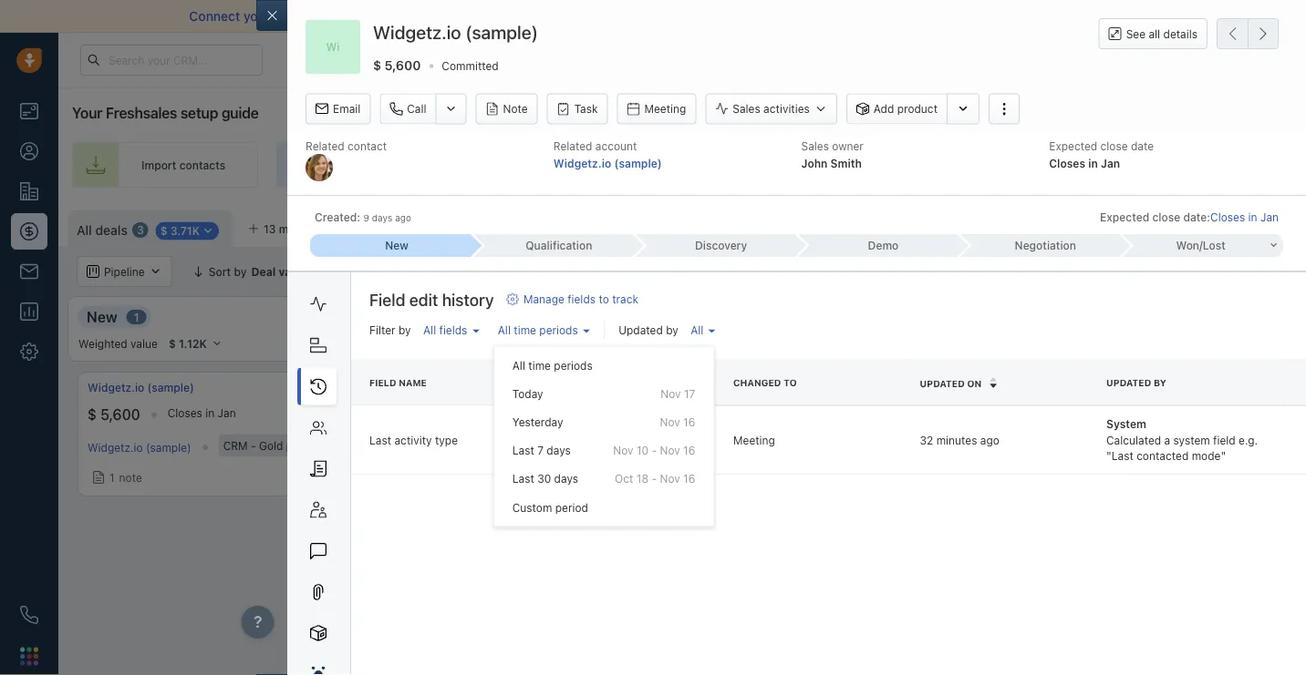 Task type: vqa. For each thing, say whether or not it's contained in the screenshot.
you
yes



Task type: locate. For each thing, give the bounding box(es) containing it.
new up 1 filter applied on the left top
[[385, 239, 408, 252]]

updated left on
[[920, 379, 965, 389]]

updated down the track
[[619, 324, 663, 337]]

0 vertical spatial periods
[[539, 324, 578, 337]]

0 horizontal spatial new
[[87, 308, 117, 326]]

related up invite
[[553, 140, 592, 152]]

changed to
[[733, 378, 797, 388]]

periods down "manage fields to track" link
[[539, 324, 578, 337]]

1 related from the left
[[306, 140, 345, 152]]

by for "all fields" link
[[399, 324, 411, 337]]

jan up the "crm"
[[218, 407, 236, 420]]

widgetz.io (sample) link up the closes in jan at the bottom of page
[[88, 380, 194, 396]]

1 vertical spatial close
[[1152, 211, 1181, 224]]

and right quotas
[[1103, 265, 1122, 278]]

meeting inside button
[[644, 103, 686, 116]]

jan inside expected close date closes in jan
[[1101, 157, 1120, 169]]

0 horizontal spatial deals
[[95, 223, 128, 238]]

1 horizontal spatial note
[[416, 468, 439, 481]]

filter
[[360, 265, 385, 278]]

0 vertical spatial import
[[141, 159, 176, 171]]

2 vertical spatial days
[[554, 473, 578, 486]]

30
[[537, 473, 551, 486]]

inc up 100
[[417, 382, 433, 395]]

to
[[324, 9, 336, 24], [1021, 9, 1033, 24], [871, 159, 882, 171], [599, 293, 609, 306], [784, 378, 797, 388]]

deal
[[1266, 220, 1288, 233], [487, 265, 509, 278], [809, 393, 831, 406], [1090, 393, 1113, 406]]

0 vertical spatial and
[[472, 9, 494, 24]]

close inside expected close date closes in jan
[[1101, 140, 1128, 152]]

widgetz.io
[[373, 21, 461, 43], [553, 157, 611, 169], [88, 382, 144, 395], [88, 441, 143, 454]]

1 vertical spatial acme inc (sample) link
[[384, 440, 480, 452]]

settings
[[1015, 220, 1059, 233]]

$ 5,600 up the call button on the top left of the page
[[373, 58, 421, 73]]

all time periods down manage
[[498, 324, 578, 337]]

1 vertical spatial all time periods
[[512, 359, 593, 372]]

1 horizontal spatial by
[[666, 324, 678, 337]]

0 vertical spatial all time periods
[[498, 324, 578, 337]]

sales inside 'sales owner john smith'
[[801, 140, 829, 152]]

created:
[[315, 211, 360, 224]]

last for last 30 days
[[512, 473, 534, 486]]

crm - gold plan monthly (sample)
[[223, 440, 401, 452]]

0 vertical spatial updated by
[[619, 324, 678, 337]]

related down email button
[[306, 140, 345, 152]]

sales for sales activities
[[733, 103, 761, 115]]

all inside dropdown button
[[498, 324, 511, 337]]

last inside widgetz.io (sample) dialog
[[369, 434, 391, 447]]

0 vertical spatial expected
[[1049, 140, 1098, 152]]

1 horizontal spatial ago
[[980, 434, 1000, 447]]

closes inside expected close date closes in jan
[[1049, 157, 1085, 169]]

"last
[[1106, 450, 1134, 462]]

import contacts link
[[72, 142, 258, 188]]

updated by down the track
[[619, 324, 678, 337]]

0 horizontal spatial expected
[[1049, 140, 1098, 152]]

16 down "17"
[[683, 416, 695, 429]]

forecasting
[[1125, 265, 1188, 278]]

time down manage
[[514, 324, 536, 337]]

2 horizontal spatial 1 note
[[1264, 472, 1297, 484]]

0 horizontal spatial close
[[1101, 140, 1128, 152]]

1 vertical spatial new
[[87, 308, 117, 326]]

all up "17"
[[691, 324, 704, 337]]

call button
[[380, 94, 436, 125]]

2 horizontal spatial by
[[1154, 378, 1167, 388]]

plan
[[286, 440, 308, 452]]

sales owner john smith
[[801, 140, 864, 169]]

1 vertical spatial days
[[547, 445, 571, 457]]

container_wx8msf4aqz5i3rn1 image
[[332, 265, 344, 278], [1045, 265, 1057, 278], [1049, 393, 1062, 406], [389, 468, 401, 481], [1247, 472, 1260, 484]]

1 horizontal spatial close
[[1152, 211, 1181, 224]]

sales activities
[[733, 103, 810, 115]]

1 vertical spatial acme
[[384, 440, 413, 452]]

close image
[[1279, 12, 1288, 21]]

days for 9
[[372, 213, 392, 223]]

0 vertical spatial acme inc (sample) link
[[384, 380, 482, 396]]

0 vertical spatial field
[[369, 290, 405, 310]]

inc left type
[[416, 440, 432, 452]]

expected close date closes in jan
[[1049, 140, 1154, 169]]

jan up search 'field'
[[1261, 211, 1279, 224]]

phone image
[[20, 607, 38, 625]]

close for date
[[1101, 140, 1128, 152]]

nov 16
[[660, 416, 695, 429]]

acme inc (sample) down 100
[[384, 440, 480, 452]]

(sample) up closes in nov
[[436, 382, 482, 395]]

updated up system
[[1106, 378, 1151, 388]]

won
[[1176, 239, 1200, 252]]

negotiation
[[1015, 239, 1076, 252]]

all time periods inside dropdown button
[[498, 324, 578, 337]]

import inside button
[[1101, 220, 1136, 233]]

2 vertical spatial jan
[[218, 407, 236, 420]]

1 vertical spatial 5,600
[[100, 406, 140, 424]]

1 horizontal spatial qualification
[[526, 239, 592, 252]]

related inside related account widgetz.io (sample)
[[553, 140, 592, 152]]

0 vertical spatial $ 5,600
[[373, 58, 421, 73]]

1 horizontal spatial new
[[385, 239, 408, 252]]

meeting down changed
[[733, 434, 775, 447]]

widgetz.io (sample) link down account
[[553, 157, 662, 169]]

0 vertical spatial meeting
[[644, 103, 686, 116]]

2 16 from the top
[[683, 445, 695, 457]]

(sample) down the closes in jan at the bottom of page
[[146, 441, 191, 454]]

0 vertical spatial acme
[[384, 382, 414, 395]]

(sample) down account
[[614, 157, 662, 169]]

0 vertical spatial widgetz.io (sample)
[[373, 21, 538, 43]]

have
[[989, 9, 1017, 24]]

Search field
[[1208, 256, 1299, 287]]

(sample) up committed
[[465, 21, 538, 43]]

$ 5,600 left the closes in jan at the bottom of page
[[88, 406, 140, 424]]

way
[[555, 9, 578, 24]]

all
[[1149, 27, 1160, 40]]

so
[[911, 9, 926, 24]]

(sample) down "$ 100"
[[356, 440, 401, 452]]

route
[[806, 159, 837, 171]]

products
[[530, 440, 576, 452]]

container_wx8msf4aqz5i3rn1 image inside the quotas and forecasting link
[[1045, 265, 1057, 278]]

1 vertical spatial qualification
[[382, 308, 469, 326]]

$ 5,600 inside widgetz.io (sample) dialog
[[373, 58, 421, 73]]

5,600 left the closes in jan at the bottom of page
[[100, 406, 140, 424]]

updated by
[[619, 324, 678, 337], [1106, 378, 1167, 388]]

add product button
[[846, 94, 947, 125]]

5,600
[[385, 58, 421, 73], [100, 406, 140, 424]]

jan for expected close date closes in jan
[[1101, 157, 1120, 169]]

2 vertical spatial widgetz.io (sample)
[[88, 441, 191, 454]]

fields
[[568, 293, 596, 306], [439, 324, 467, 337]]

nov down nov 17
[[660, 416, 680, 429]]

field for field name
[[369, 378, 396, 388]]

container_wx8msf4aqz5i3rn1 image
[[997, 220, 1010, 233], [450, 265, 463, 278], [767, 393, 780, 406], [92, 472, 105, 484]]

jan right the create
[[1101, 157, 1120, 169]]

3,200
[[1255, 406, 1295, 424]]

last left the activity
[[369, 434, 391, 447]]

0 horizontal spatial note
[[119, 472, 142, 484]]

contacted
[[1137, 450, 1189, 462]]

widgetz.io (sample) down the closes in jan at the bottom of page
[[88, 441, 191, 454]]

period
[[555, 501, 588, 514]]

ago up new link
[[395, 213, 411, 223]]

1 vertical spatial fields
[[439, 324, 467, 337]]

new
[[385, 239, 408, 252], [87, 308, 117, 326]]

0 vertical spatial new
[[385, 239, 408, 252]]

fields down history
[[439, 324, 467, 337]]

field
[[1213, 434, 1236, 447]]

1 horizontal spatial add deal
[[1066, 393, 1113, 406]]

by left all link
[[666, 324, 678, 337]]

1 horizontal spatial $ 5,600
[[373, 58, 421, 73]]

date:
[[1184, 211, 1211, 224]]

1 horizontal spatial meeting
[[733, 434, 775, 447]]

time up the today
[[528, 359, 551, 372]]

widgetz.io (sample) dialog
[[256, 0, 1306, 676]]

and left "enable"
[[472, 9, 494, 24]]

expected down create sales sequence
[[1100, 211, 1150, 224]]

1 vertical spatial field
[[369, 378, 396, 388]]

nov right 10
[[660, 445, 680, 457]]

1 horizontal spatial related
[[553, 140, 592, 152]]

team down product
[[911, 159, 938, 171]]

techcave (sa
[[1242, 441, 1306, 454]]

meeting up invite your team
[[644, 103, 686, 116]]

qualification
[[526, 239, 592, 252], [382, 308, 469, 326]]

you
[[929, 9, 951, 24]]

sales up john
[[801, 140, 829, 152]]

all up history
[[470, 265, 484, 278]]

1 horizontal spatial sales
[[801, 140, 829, 152]]

deals inside the import deals button
[[1139, 220, 1168, 233]]

related account widgetz.io (sample)
[[553, 140, 662, 169]]

1 horizontal spatial deals
[[1139, 220, 1168, 233]]

5,600 up the call button on the top left of the page
[[385, 58, 421, 73]]

1 vertical spatial import
[[1101, 220, 1136, 233]]

periods
[[539, 324, 578, 337], [554, 359, 593, 372]]

0 vertical spatial sales
[[733, 103, 761, 115]]

2 horizontal spatial your
[[885, 159, 908, 171]]

1 horizontal spatial jan
[[1101, 157, 1120, 169]]

1 vertical spatial discovery
[[677, 308, 745, 326]]

team down meeting button on the top of the page
[[640, 159, 667, 171]]

fields right manage
[[568, 293, 596, 306]]

/
[[1200, 239, 1203, 252]]

2 horizontal spatial jan
[[1261, 211, 1279, 224]]

your right leads
[[885, 159, 908, 171]]

to left start
[[1021, 9, 1033, 24]]

expected up the create
[[1049, 140, 1098, 152]]

close up create sales sequence
[[1101, 140, 1128, 152]]

0 vertical spatial acme inc (sample)
[[384, 382, 482, 395]]

field left the name
[[369, 378, 396, 388]]

new down all deals link
[[87, 308, 117, 326]]

to inside 'route leads to your team' link
[[871, 159, 882, 171]]

last left 7
[[512, 445, 534, 457]]

16 down nov 16
[[683, 445, 695, 457]]

no
[[512, 440, 526, 452]]

nov left 10
[[613, 445, 634, 457]]

days inside created: 9 days ago
[[372, 213, 392, 223]]

last 30 days
[[512, 473, 578, 486]]

1 vertical spatial time
[[528, 359, 551, 372]]

0 horizontal spatial jan
[[218, 407, 236, 420]]

owner
[[832, 140, 864, 152]]

1 horizontal spatial expected
[[1100, 211, 1150, 224]]

nov
[[661, 388, 681, 401], [499, 407, 520, 420], [660, 416, 680, 429], [613, 445, 634, 457], [660, 445, 680, 457], [660, 473, 680, 486]]

your for mailbox
[[244, 9, 270, 24]]

phone element
[[11, 597, 47, 634]]

1 horizontal spatial and
[[1103, 265, 1122, 278]]

1 vertical spatial 16
[[683, 445, 695, 457]]

route leads to your team
[[806, 159, 938, 171]]

2 related from the left
[[553, 140, 592, 152]]

2 horizontal spatial add deal
[[1242, 220, 1288, 233]]

0 vertical spatial ago
[[395, 213, 411, 223]]

1 vertical spatial widgetz.io (sample) link
[[88, 380, 194, 396]]

all left 3
[[77, 223, 92, 238]]

import up quotas and forecasting
[[1101, 220, 1136, 233]]

0 horizontal spatial import
[[141, 159, 176, 171]]

note for $ 5,600
[[119, 472, 142, 484]]

invite your team link
[[513, 142, 719, 188]]

days for 30
[[554, 473, 578, 486]]

no products
[[512, 440, 576, 452]]

1 field from the top
[[369, 290, 405, 310]]

details
[[1163, 27, 1198, 40]]

0 horizontal spatial sales
[[733, 103, 761, 115]]

0 horizontal spatial team
[[640, 159, 667, 171]]

-
[[547, 434, 552, 447], [552, 434, 557, 447], [557, 434, 562, 447], [251, 440, 256, 452], [652, 445, 657, 457], [652, 473, 657, 486]]

calculated
[[1106, 434, 1161, 447]]

3 16 from the top
[[683, 473, 695, 486]]

1 vertical spatial jan
[[1261, 211, 1279, 224]]

(sample) inside related account widgetz.io (sample)
[[614, 157, 662, 169]]

expected
[[1049, 140, 1098, 152], [1100, 211, 1150, 224]]

acme inc (sample) up 100
[[384, 382, 482, 395]]

$ 3,200
[[1242, 406, 1295, 424]]

1 horizontal spatial team
[[911, 159, 938, 171]]

related contact
[[306, 140, 387, 152]]

invite
[[582, 159, 611, 171]]

see all details
[[1126, 27, 1198, 40]]

demo link
[[797, 234, 959, 257]]

acme inc (sample) link up 100
[[384, 380, 482, 396]]

expected for expected close date:
[[1100, 211, 1150, 224]]

1 horizontal spatial fields
[[568, 293, 596, 306]]

field down 1 filter applied on the left top
[[369, 290, 405, 310]]

add deal down changed to
[[785, 393, 831, 406]]

0 horizontal spatial meeting
[[644, 103, 686, 116]]

and
[[472, 9, 494, 24], [1103, 265, 1122, 278]]

by up a
[[1154, 378, 1167, 388]]

last left the "30"
[[512, 473, 534, 486]]

to left the track
[[599, 293, 609, 306]]

last for last 7 days
[[512, 445, 534, 457]]

1 horizontal spatial your
[[614, 159, 637, 171]]

all link
[[686, 319, 720, 341]]

discovery up all link
[[695, 239, 747, 252]]

⌘ o
[[335, 223, 357, 235]]

import left contacts
[[141, 159, 176, 171]]

16 for oct 18 - nov 16
[[683, 473, 695, 486]]

(sa
[[1294, 441, 1306, 454]]

widgetz.io (sample) up committed
[[373, 21, 538, 43]]

updated by up system
[[1106, 378, 1167, 388]]

route leads to your team link
[[737, 142, 971, 188]]

0 horizontal spatial ago
[[395, 213, 411, 223]]

discovery down discovery link
[[677, 308, 745, 326]]

0 horizontal spatial qualification
[[382, 308, 469, 326]]

expected inside expected close date closes in jan
[[1049, 140, 1098, 152]]

days right the "30"
[[554, 473, 578, 486]]

0 vertical spatial close
[[1101, 140, 1128, 152]]

all right "all fields" link
[[498, 324, 511, 337]]

updated
[[619, 324, 663, 337], [1106, 378, 1151, 388], [920, 379, 965, 389]]

0 horizontal spatial by
[[399, 324, 411, 337]]

add deal up search 'field'
[[1242, 220, 1288, 233]]

sales left activities
[[733, 103, 761, 115]]

acme up "$ 100"
[[384, 382, 414, 395]]

periods down the all time periods dropdown button
[[554, 359, 593, 372]]

1 vertical spatial sales
[[801, 140, 829, 152]]

2 field from the top
[[369, 378, 396, 388]]

field for field edit history
[[369, 290, 405, 310]]

0 vertical spatial widgetz.io (sample) link
[[553, 157, 662, 169]]

all time periods down the all time periods dropdown button
[[512, 359, 593, 372]]

1 horizontal spatial 5,600
[[385, 58, 421, 73]]

widgetz.io (sample) up the closes in jan at the bottom of page
[[88, 382, 194, 395]]

to right leads
[[871, 159, 882, 171]]

meeting
[[644, 103, 686, 116], [733, 434, 775, 447]]

qualification inside widgetz.io (sample) dialog
[[526, 239, 592, 252]]

all
[[77, 223, 92, 238], [470, 265, 484, 278], [691, 324, 704, 337], [423, 324, 436, 337], [498, 324, 511, 337], [512, 359, 525, 372]]

add inside the add deal button
[[1242, 220, 1263, 233]]

ago right minutes
[[980, 434, 1000, 447]]

last
[[369, 434, 391, 447], [512, 445, 534, 457], [512, 473, 534, 486]]

days right 7
[[547, 445, 571, 457]]

add deal
[[1242, 220, 1288, 233], [785, 393, 831, 406], [1066, 393, 1113, 406]]

18
[[637, 473, 649, 486]]

1 vertical spatial expected
[[1100, 211, 1150, 224]]

your
[[72, 104, 102, 122]]

0 horizontal spatial $ 5,600
[[88, 406, 140, 424]]

create
[[1058, 159, 1094, 171]]

jan for expected close date: closes in jan
[[1261, 211, 1279, 224]]

your left mailbox
[[244, 9, 270, 24]]

created: 9 days ago
[[315, 211, 411, 224]]

0 horizontal spatial fields
[[439, 324, 467, 337]]

0 vertical spatial 16
[[683, 416, 695, 429]]

widgetz.io (sample) link down the closes in jan at the bottom of page
[[88, 441, 191, 454]]

2 inc from the top
[[416, 440, 432, 452]]

sales activities button
[[705, 94, 846, 125], [705, 94, 837, 125]]

e.g.
[[1239, 434, 1258, 447]]

⌘
[[335, 223, 345, 235]]

1 vertical spatial updated by
[[1106, 378, 1167, 388]]

10
[[637, 445, 649, 457]]

0 vertical spatial 5,600
[[385, 58, 421, 73]]

system calculated a system field e.g. "last contacted mode"
[[1106, 418, 1258, 462]]

2 acme from the top
[[384, 440, 413, 452]]

days right 9
[[372, 213, 392, 223]]

0 vertical spatial jan
[[1101, 157, 1120, 169]]

1 acme from the top
[[384, 382, 414, 395]]

0 horizontal spatial 5,600
[[100, 406, 140, 424]]

import contacts
[[141, 159, 225, 171]]

0 vertical spatial time
[[514, 324, 536, 337]]

import for import deals
[[1101, 220, 1136, 233]]

your down account
[[614, 159, 637, 171]]

0 vertical spatial fields
[[568, 293, 596, 306]]

last for last activity type
[[369, 434, 391, 447]]

field edit history
[[369, 290, 494, 310]]

2 horizontal spatial updated
[[1106, 378, 1151, 388]]

container_wx8msf4aqz5i3rn1 image for settings
[[997, 220, 1010, 233]]

acme down "$ 100"
[[384, 440, 413, 452]]

2 vertical spatial 16
[[683, 473, 695, 486]]

0 horizontal spatial related
[[306, 140, 345, 152]]

16 down nov 10 - nov 16
[[683, 473, 695, 486]]

container_wx8msf4aqz5i3rn1 image inside settings popup button
[[997, 220, 1010, 233]]

mode"
[[1192, 450, 1226, 462]]

custom
[[512, 501, 552, 514]]

your freshsales setup guide
[[72, 104, 259, 122]]

yesterday
[[512, 416, 563, 429]]

by right filter
[[399, 324, 411, 337]]

add deal up system
[[1066, 393, 1113, 406]]

0 vertical spatial inc
[[417, 382, 433, 395]]

close left date:
[[1152, 211, 1181, 224]]

import deals group
[[1077, 211, 1208, 242]]

0 horizontal spatial your
[[244, 9, 270, 24]]

0 horizontal spatial add deal
[[785, 393, 831, 406]]

1 vertical spatial and
[[1103, 265, 1122, 278]]

acme inc (sample) link down 100
[[384, 440, 480, 452]]

contact
[[348, 140, 387, 152]]



Task type: describe. For each thing, give the bounding box(es) containing it.
1 acme inc (sample) link from the top
[[384, 380, 482, 396]]

2 acme inc (sample) link from the top
[[384, 440, 480, 452]]

1 inc from the top
[[417, 382, 433, 395]]

smith
[[831, 157, 862, 169]]

deals for all
[[95, 223, 128, 238]]

new link
[[310, 234, 472, 257]]

7
[[537, 445, 544, 457]]

today
[[512, 388, 543, 401]]

1 vertical spatial meeting
[[733, 434, 775, 447]]

2 acme inc (sample) from the top
[[384, 440, 480, 452]]

monthly
[[311, 440, 353, 452]]

container_wx8msf4aqz5i3rn1 image inside the 1 filter applied button
[[332, 265, 344, 278]]

email image
[[1126, 53, 1138, 68]]

0 horizontal spatial and
[[472, 9, 494, 24]]

3
[[137, 224, 144, 237]]

1 vertical spatial ago
[[980, 434, 1000, 447]]

a
[[1164, 434, 1170, 447]]

crm
[[223, 440, 248, 452]]

0 horizontal spatial updated by
[[619, 324, 678, 337]]

32
[[920, 434, 933, 447]]

to up wi
[[324, 9, 336, 24]]

fields for all
[[439, 324, 467, 337]]

connect your mailbox link
[[189, 9, 324, 24]]

deals for import
[[1139, 220, 1168, 233]]

9
[[363, 213, 369, 223]]

widgetz.io inside related account widgetz.io (sample)
[[553, 157, 611, 169]]

container_wx8msf4aqz5i3rn1 image inside all deal owners button
[[450, 265, 463, 278]]

expected close date: closes in jan
[[1100, 211, 1279, 224]]

applied
[[388, 265, 427, 278]]

all inside button
[[470, 265, 484, 278]]

nov left "17"
[[661, 388, 681, 401]]

create sales sequence link
[[989, 142, 1211, 188]]

1 16 from the top
[[683, 416, 695, 429]]

time inside the all time periods dropdown button
[[514, 324, 536, 337]]

setup
[[180, 104, 218, 122]]

new inside new link
[[385, 239, 408, 252]]

task
[[574, 103, 598, 116]]

ago inside created: 9 days ago
[[395, 213, 411, 223]]

add product
[[874, 103, 938, 115]]

changed
[[733, 378, 781, 388]]

discovery inside widgetz.io (sample) dialog
[[695, 239, 747, 252]]

5,600 inside widgetz.io (sample) dialog
[[385, 58, 421, 73]]

your for team
[[614, 159, 637, 171]]

filter
[[369, 324, 396, 337]]

all up the today
[[512, 359, 525, 372]]

name
[[399, 378, 427, 388]]

techcave
[[1242, 441, 1291, 454]]

1 horizontal spatial updated by
[[1106, 378, 1167, 388]]

conversations.
[[664, 9, 753, 24]]

expected for expected close date
[[1049, 140, 1098, 152]]

close for date:
[[1152, 211, 1181, 224]]

oct
[[615, 473, 633, 486]]

demo
[[868, 239, 899, 252]]

closes in nov
[[449, 407, 520, 420]]

2 vertical spatial widgetz.io (sample) link
[[88, 441, 191, 454]]

start
[[1036, 9, 1065, 24]]

(sample) up the closes in jan at the bottom of page
[[147, 382, 194, 395]]

1 horizontal spatial updated
[[920, 379, 965, 389]]

1 filter applied button
[[320, 256, 438, 287]]

import deals
[[1101, 220, 1168, 233]]

field name
[[369, 378, 427, 388]]

activities
[[764, 103, 810, 115]]

see
[[1126, 27, 1146, 40]]

meeting button
[[617, 94, 696, 125]]

add deal button
[[1217, 211, 1297, 242]]

100
[[397, 406, 422, 424]]

john
[[801, 157, 828, 169]]

Search your CRM... text field
[[80, 45, 263, 76]]

custom period
[[512, 501, 588, 514]]

more...
[[279, 223, 316, 235]]

scratch.
[[1100, 9, 1149, 24]]

days for 7
[[547, 445, 571, 457]]

to inside "manage fields to track" link
[[599, 293, 609, 306]]

related for related account widgetz.io (sample)
[[553, 140, 592, 152]]

2 team from the left
[[911, 159, 938, 171]]

1 note for $ 100
[[406, 468, 439, 481]]

all time periods button
[[493, 319, 595, 342]]

1 vertical spatial widgetz.io (sample)
[[88, 382, 194, 395]]

settings button
[[988, 211, 1068, 242]]

16 for nov 10 - nov 16
[[683, 445, 695, 457]]

quotas and forecasting link
[[1045, 256, 1206, 287]]

all deals link
[[77, 221, 128, 240]]

to right changed
[[784, 378, 797, 388]]

in inside expected close date closes in jan
[[1088, 157, 1098, 169]]

related for related contact
[[306, 140, 345, 152]]

techcave (sa link
[[1242, 441, 1306, 454]]

oct 18 - nov 16
[[615, 473, 695, 486]]

deliverability
[[391, 9, 468, 24]]

don't
[[954, 9, 986, 24]]

all deal owners
[[470, 265, 550, 278]]

13 more... button
[[238, 216, 326, 242]]

1 inside button
[[352, 265, 357, 278]]

container_wx8msf4aqz5i3rn1 image for 1
[[92, 472, 105, 484]]

o
[[349, 223, 357, 235]]

email
[[333, 103, 361, 116]]

nov down the today
[[499, 407, 520, 420]]

track
[[612, 293, 638, 306]]

see all details button
[[1099, 18, 1208, 49]]

activity
[[394, 434, 432, 447]]

import for import contacts
[[141, 159, 176, 171]]

invite your team
[[582, 159, 667, 171]]

$ inside widgetz.io (sample) dialog
[[373, 58, 381, 73]]

manage
[[523, 293, 564, 306]]

add inside "add product" button
[[874, 103, 894, 115]]

closes in jan link
[[1211, 210, 1279, 225]]

mailbox
[[274, 9, 320, 24]]

last activity type
[[369, 434, 458, 447]]

all fields link
[[419, 319, 484, 341]]

container_wx8msf4aqz5i3rn1 image for add deal
[[767, 393, 780, 406]]

1 acme inc (sample) from the top
[[384, 382, 482, 395]]

17
[[684, 388, 695, 401]]

from
[[1068, 9, 1096, 24]]

1 note for $ 5,600
[[109, 472, 142, 484]]

widgetz.io (sample) inside dialog
[[373, 21, 538, 43]]

1 vertical spatial periods
[[554, 359, 593, 372]]

improve
[[339, 9, 388, 24]]

freshworks switcher image
[[20, 648, 38, 666]]

sync
[[582, 9, 610, 24]]

quotas and forecasting
[[1062, 265, 1188, 278]]

32 minutes ago
[[920, 434, 1000, 447]]

type
[[435, 434, 458, 447]]

manage fields to track link
[[506, 291, 638, 308]]

13
[[264, 223, 276, 235]]

all down field edit history
[[423, 324, 436, 337]]

add deal inside button
[[1242, 220, 1288, 233]]

1 team from the left
[[640, 159, 667, 171]]

nov right 18
[[660, 473, 680, 486]]

2 horizontal spatial note
[[1274, 472, 1297, 484]]

import deals button
[[1077, 211, 1177, 242]]

sales for sales owner john smith
[[801, 140, 829, 152]]

(sample) down closes in nov
[[435, 440, 480, 452]]

freshsales
[[106, 104, 177, 122]]

fields for manage
[[568, 293, 596, 306]]

0 horizontal spatial updated
[[619, 324, 663, 337]]

by for all link
[[666, 324, 678, 337]]

note for $ 100
[[416, 468, 439, 481]]

periods inside the all time periods dropdown button
[[539, 324, 578, 337]]

negotiation link
[[959, 234, 1121, 257]]



